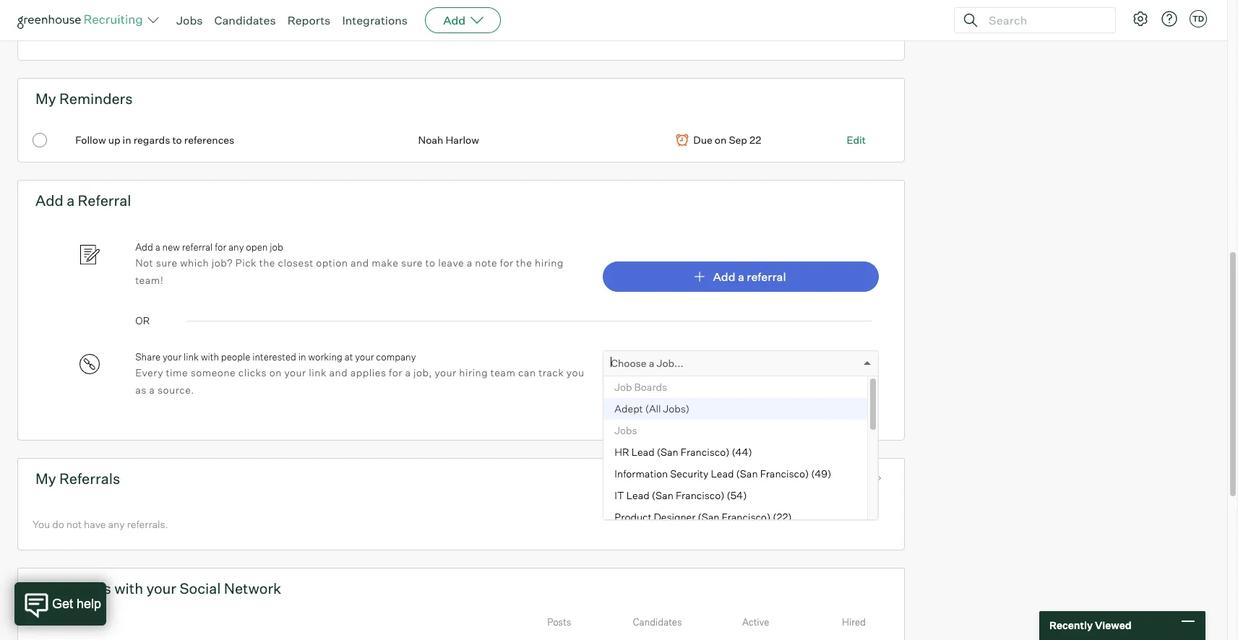 Task type: describe. For each thing, give the bounding box(es) containing it.
viewed
[[1095, 620, 1131, 632]]

2 vertical spatial jobs
[[78, 580, 111, 598]]

candidates link
[[214, 13, 276, 27]]

referral inside button
[[747, 270, 786, 284]]

dashboard
[[1084, 8, 1136, 20]]

add a referral link
[[603, 262, 879, 292]]

it lead (san francisco) (54)
[[615, 489, 747, 502]]

of
[[805, 473, 814, 485]]

recently viewed
[[1049, 620, 1131, 632]]

add a referral button
[[603, 262, 879, 292]]

francisco) for (44)
[[681, 446, 729, 458]]

do
[[52, 518, 64, 530]]

edit
[[847, 133, 866, 146]]

1 vertical spatial any
[[108, 518, 125, 530]]

reports
[[287, 13, 331, 27]]

information
[[615, 468, 668, 480]]

option
[[316, 257, 348, 269]]

integrations link
[[342, 13, 408, 27]]

any inside add a new referral for any open job not sure which job? pick the closest option and make sure to leave a note for the hiring team!
[[228, 241, 244, 253]]

pick
[[235, 257, 257, 269]]

references
[[184, 133, 234, 146]]

0 vertical spatial for
[[215, 241, 226, 253]]

and inside share your link with people interested in working at your company every time someone clicks on your link and applies for a job, your hiring team can track you as a source.
[[329, 367, 348, 379]]

0 vertical spatial candidates
[[214, 13, 276, 27]]

it
[[615, 489, 624, 502]]

(49)
[[811, 468, 831, 480]]

no
[[76, 28, 88, 40]]

choose
[[611, 357, 647, 369]]

active
[[742, 617, 769, 628]]

team
[[491, 367, 516, 379]]

regards
[[133, 133, 170, 146]]

track
[[539, 367, 564, 379]]

see all link
[[838, 466, 887, 491]]

your left social
[[146, 580, 176, 598]]

closest
[[278, 257, 314, 269]]

(22)
[[773, 511, 792, 523]]

leave
[[438, 257, 464, 269]]

td
[[1192, 14, 1204, 24]]

0 horizontal spatial have
[[52, 28, 74, 40]]

people
[[221, 351, 250, 363]]

due
[[693, 133, 712, 146]]

0 vertical spatial link
[[184, 351, 199, 363]]

job boards
[[615, 381, 667, 393]]

1 horizontal spatial candidates
[[633, 617, 682, 628]]

product
[[615, 511, 651, 523]]

referral
[[78, 191, 131, 209]]

personalize dashboard link
[[933, 0, 1210, 30]]

referrals.
[[127, 518, 168, 530]]

add a referral
[[713, 270, 786, 284]]

jobs)
[[663, 403, 690, 415]]

francisco) for (22)
[[722, 511, 771, 523]]

open
[[246, 241, 268, 253]]

which
[[180, 257, 209, 269]]

information security lead (san francisco) (49)
[[615, 468, 831, 480]]

greenhouse recruiting image
[[17, 12, 147, 29]]

product designer (san francisco) (22)
[[615, 511, 792, 523]]

recently
[[1049, 620, 1093, 632]]

francisco) left (49)
[[760, 468, 809, 480]]

time
[[166, 367, 188, 379]]

add button
[[425, 7, 501, 33]]

jobs inside list box
[[615, 424, 637, 437]]

applications
[[90, 28, 147, 40]]

lead inside information security lead (san francisco) (49) option
[[711, 468, 734, 480]]

security
[[670, 468, 709, 480]]

noah
[[418, 133, 443, 146]]

follow
[[75, 133, 106, 146]]

clicks
[[238, 367, 267, 379]]

1 horizontal spatial have
[[84, 518, 106, 530]]

follow up in regards to references
[[75, 133, 234, 146]]

my for my reminders
[[35, 89, 56, 107]]

can
[[518, 367, 536, 379]]

information security lead (san francisco) (49) option
[[604, 463, 867, 485]]

1 sure from the left
[[156, 257, 178, 269]]

hr lead (san francisco) (44)
[[615, 446, 752, 458]]

integrations
[[342, 13, 408, 27]]

to for regards
[[172, 133, 182, 146]]

posts
[[547, 617, 571, 628]]

make
[[372, 257, 399, 269]]

1 horizontal spatial jobs
[[176, 13, 203, 27]]

share your link with people interested in working at your company every time someone clicks on your link and applies for a job, your hiring team can track you as a source.
[[135, 351, 584, 396]]

lead for hr lead (san francisco) (44)
[[631, 446, 655, 458]]

share jobs with your social network
[[35, 580, 281, 598]]

(54)
[[727, 489, 747, 502]]

not
[[135, 257, 153, 269]]

see all
[[838, 473, 869, 485]]



Task type: vqa. For each thing, say whether or not it's contained in the screenshot.
no
yes



Task type: locate. For each thing, give the bounding box(es) containing it.
it lead (san francisco) (54) option
[[604, 485, 867, 507]]

1 vertical spatial referral
[[747, 270, 786, 284]]

0 horizontal spatial link
[[184, 351, 199, 363]]

at
[[345, 351, 353, 363]]

job
[[615, 381, 632, 393]]

1 horizontal spatial on
[[715, 133, 727, 146]]

2 vertical spatial to
[[425, 257, 436, 269]]

0 vertical spatial to
[[149, 28, 158, 40]]

you for you do not have any referrals.
[[33, 518, 50, 530]]

configure image
[[1132, 10, 1149, 27]]

add for add a referral
[[35, 191, 63, 209]]

1 vertical spatial hiring
[[459, 367, 488, 379]]

showing 0 of 0
[[754, 473, 823, 485]]

(all
[[645, 403, 661, 415]]

1 vertical spatial share
[[35, 580, 75, 598]]

boards
[[634, 381, 667, 393]]

the right note at the left of page
[[516, 257, 532, 269]]

in right up
[[123, 133, 131, 146]]

to left leave on the left top of the page
[[425, 257, 436, 269]]

to for applications
[[149, 28, 158, 40]]

you left do at the left bottom of the page
[[33, 518, 50, 530]]

1 vertical spatial to
[[172, 133, 182, 146]]

working
[[308, 351, 342, 363]]

add a referral
[[35, 191, 131, 209]]

1 horizontal spatial in
[[298, 351, 306, 363]]

to right regards at the left top
[[172, 133, 182, 146]]

on down interested
[[269, 367, 282, 379]]

add a new referral for any open job not sure which job? pick the closest option and make sure to leave a note for the hiring team!
[[135, 241, 564, 286]]

not
[[66, 518, 82, 530]]

or
[[135, 314, 150, 327]]

and inside add a new referral for any open job not sure which job? pick the closest option and make sure to leave a note for the hiring team!
[[351, 257, 369, 269]]

(san up designer in the right of the page
[[652, 489, 673, 502]]

0 horizontal spatial to
[[149, 28, 158, 40]]

1 horizontal spatial share
[[135, 351, 160, 363]]

0 right of
[[816, 473, 823, 485]]

(san for it lead (san francisco) (54)
[[652, 489, 673, 502]]

0 vertical spatial with
[[201, 351, 219, 363]]

your
[[163, 351, 182, 363], [355, 351, 374, 363], [284, 367, 306, 379], [435, 367, 457, 379], [146, 580, 176, 598]]

1 horizontal spatial link
[[309, 367, 327, 379]]

1 horizontal spatial to
[[172, 133, 182, 146]]

my left the reminders
[[35, 89, 56, 107]]

social
[[180, 580, 221, 598]]

(san up security
[[657, 446, 678, 458]]

to left the 'review.' on the left of the page
[[149, 28, 158, 40]]

hiring inside share your link with people interested in working at your company every time someone clicks on your link and applies for a job, your hiring team can track you as a source.
[[459, 367, 488, 379]]

0 vertical spatial and
[[351, 257, 369, 269]]

0 vertical spatial hiring
[[535, 257, 564, 269]]

to
[[149, 28, 158, 40], [172, 133, 182, 146], [425, 257, 436, 269]]

2 0 from the left
[[816, 473, 823, 485]]

on left sep
[[715, 133, 727, 146]]

0 horizontal spatial hiring
[[459, 367, 488, 379]]

you
[[33, 28, 50, 40], [33, 518, 50, 530]]

add inside add a new referral for any open job not sure which job? pick the closest option and make sure to leave a note for the hiring team!
[[135, 241, 153, 253]]

1 horizontal spatial referral
[[747, 270, 786, 284]]

adept (all jobs) option
[[604, 398, 867, 420]]

0 vertical spatial jobs
[[176, 13, 203, 27]]

for down company
[[389, 367, 402, 379]]

add inside button
[[713, 270, 735, 284]]

0 vertical spatial any
[[228, 241, 244, 253]]

with down referrals.
[[114, 580, 143, 598]]

my for my referrals
[[35, 470, 56, 488]]

review.
[[161, 28, 193, 40]]

interested
[[252, 351, 296, 363]]

2 the from the left
[[516, 257, 532, 269]]

note
[[475, 257, 497, 269]]

choose a job...
[[611, 357, 684, 369]]

have right not
[[84, 518, 106, 530]]

noah harlow
[[418, 133, 479, 146]]

list box containing job boards
[[604, 377, 878, 640]]

1 0 from the left
[[796, 473, 803, 485]]

candidates
[[214, 13, 276, 27], [633, 617, 682, 628]]

0 horizontal spatial in
[[123, 133, 131, 146]]

1 vertical spatial lead
[[711, 468, 734, 480]]

add inside popup button
[[443, 13, 466, 27]]

lead for it lead (san francisco) (54)
[[626, 489, 649, 502]]

0
[[796, 473, 803, 485], [816, 473, 823, 485]]

22
[[749, 133, 761, 146]]

noah harlow link
[[418, 133, 479, 146]]

lead
[[631, 446, 655, 458], [711, 468, 734, 480], [626, 489, 649, 502]]

0 vertical spatial lead
[[631, 446, 655, 458]]

1 vertical spatial in
[[298, 351, 306, 363]]

1 vertical spatial with
[[114, 580, 143, 598]]

0 horizontal spatial share
[[35, 580, 75, 598]]

0 horizontal spatial with
[[114, 580, 143, 598]]

product designer (san francisco) (22) option
[[604, 507, 867, 528]]

0 horizontal spatial sure
[[156, 257, 178, 269]]

and left make
[[351, 257, 369, 269]]

for up job?
[[215, 241, 226, 253]]

personalize
[[1027, 8, 1082, 20]]

add for add a referral
[[713, 270, 735, 284]]

share up every
[[135, 351, 160, 363]]

None field
[[611, 351, 615, 376]]

add for add
[[443, 13, 466, 27]]

a
[[67, 191, 75, 209], [155, 241, 160, 253], [467, 257, 472, 269], [738, 270, 744, 284], [649, 357, 654, 369], [405, 367, 411, 379], [149, 384, 155, 396]]

2 you from the top
[[33, 518, 50, 530]]

1 horizontal spatial for
[[389, 367, 402, 379]]

link down working
[[309, 367, 327, 379]]

due on sep 22
[[693, 133, 761, 146]]

referral
[[182, 241, 213, 253], [747, 270, 786, 284]]

1 vertical spatial my
[[35, 470, 56, 488]]

1 vertical spatial have
[[84, 518, 106, 530]]

1 vertical spatial you
[[33, 518, 50, 530]]

hiring right note at the left of page
[[535, 257, 564, 269]]

reports link
[[287, 13, 331, 27]]

hr lead (san francisco) (44) option
[[604, 442, 867, 463]]

personalize dashboard
[[1027, 8, 1136, 20]]

0 horizontal spatial the
[[259, 257, 275, 269]]

lead right 'it'
[[626, 489, 649, 502]]

jobs down you do not have any referrals.
[[78, 580, 111, 598]]

1 vertical spatial for
[[500, 257, 514, 269]]

0 horizontal spatial 0
[[796, 473, 803, 485]]

0 vertical spatial my
[[35, 89, 56, 107]]

sure right make
[[401, 257, 423, 269]]

referrals
[[59, 470, 120, 488]]

up
[[108, 133, 120, 146]]

you left no
[[33, 28, 50, 40]]

1 my from the top
[[35, 89, 56, 107]]

my left referrals
[[35, 470, 56, 488]]

1 the from the left
[[259, 257, 275, 269]]

job...
[[657, 357, 684, 369]]

1 vertical spatial on
[[269, 367, 282, 379]]

on inside share your link with people interested in working at your company every time someone clicks on your link and applies for a job, your hiring team can track you as a source.
[[269, 367, 282, 379]]

your right at
[[355, 351, 374, 363]]

jobs down adept
[[615, 424, 637, 437]]

(san for hr lead (san francisco) (44)
[[657, 446, 678, 458]]

2 my from the top
[[35, 470, 56, 488]]

1 horizontal spatial any
[[228, 241, 244, 253]]

edit link
[[847, 133, 866, 146]]

lead right hr
[[631, 446, 655, 458]]

as
[[135, 384, 147, 396]]

company
[[376, 351, 416, 363]]

you do not have any referrals.
[[33, 518, 168, 530]]

share for share jobs with your social network
[[35, 580, 75, 598]]

and down at
[[329, 367, 348, 379]]

list box
[[604, 377, 878, 640]]

with up someone
[[201, 351, 219, 363]]

(san right designer in the right of the page
[[698, 511, 719, 523]]

0 horizontal spatial jobs
[[78, 580, 111, 598]]

1 horizontal spatial and
[[351, 257, 369, 269]]

for
[[215, 241, 226, 253], [500, 257, 514, 269], [389, 367, 402, 379]]

lead inside it lead (san francisco) (54) option
[[626, 489, 649, 502]]

add
[[443, 13, 466, 27], [35, 191, 63, 209], [135, 241, 153, 253], [713, 270, 735, 284]]

0 vertical spatial referral
[[182, 241, 213, 253]]

in
[[123, 133, 131, 146], [298, 351, 306, 363]]

showing
[[754, 473, 794, 485]]

sure down the new
[[156, 257, 178, 269]]

0 vertical spatial have
[[52, 28, 74, 40]]

2 horizontal spatial jobs
[[615, 424, 637, 437]]

francisco) down (54)
[[722, 511, 771, 523]]

lead down "hr lead (san francisco) (44)" option
[[711, 468, 734, 480]]

reminders
[[59, 89, 133, 107]]

0 horizontal spatial on
[[269, 367, 282, 379]]

2 vertical spatial lead
[[626, 489, 649, 502]]

share inside share your link with people interested in working at your company every time someone clicks on your link and applies for a job, your hiring team can track you as a source.
[[135, 351, 160, 363]]

hired
[[842, 617, 866, 628]]

referral inside add a new referral for any open job not sure which job? pick the closest option and make sure to leave a note for the hiring team!
[[182, 241, 213, 253]]

Search text field
[[985, 10, 1102, 31]]

hiring left team
[[459, 367, 488, 379]]

all
[[858, 473, 869, 485]]

2 horizontal spatial to
[[425, 257, 436, 269]]

every
[[135, 367, 163, 379]]

td button
[[1190, 10, 1207, 27]]

in left working
[[298, 351, 306, 363]]

(san down (44)
[[736, 468, 758, 480]]

someone
[[191, 367, 236, 379]]

designer
[[654, 511, 696, 523]]

share for share your link with people interested in working at your company every time someone clicks on your link and applies for a job, your hiring team can track you as a source.
[[135, 351, 160, 363]]

0 vertical spatial you
[[33, 28, 50, 40]]

2 horizontal spatial for
[[500, 257, 514, 269]]

applies
[[350, 367, 386, 379]]

your up time
[[163, 351, 182, 363]]

1 horizontal spatial 0
[[816, 473, 823, 485]]

share down do at the left bottom of the page
[[35, 580, 75, 598]]

francisco) for (54)
[[676, 489, 724, 502]]

0 left of
[[796, 473, 803, 485]]

1 vertical spatial and
[[329, 367, 348, 379]]

jobs up the 'review.' on the left of the page
[[176, 13, 203, 27]]

adept (all jobs)
[[615, 403, 690, 415]]

0 vertical spatial share
[[135, 351, 160, 363]]

your right job,
[[435, 367, 457, 379]]

network
[[224, 580, 281, 598]]

sep
[[729, 133, 747, 146]]

None text field
[[603, 384, 798, 416]]

hr
[[615, 446, 629, 458]]

the
[[259, 257, 275, 269], [516, 257, 532, 269]]

any up pick
[[228, 241, 244, 253]]

your down interested
[[284, 367, 306, 379]]

0 horizontal spatial referral
[[182, 241, 213, 253]]

1 horizontal spatial with
[[201, 351, 219, 363]]

on
[[715, 133, 727, 146], [269, 367, 282, 379]]

and
[[351, 257, 369, 269], [329, 367, 348, 379]]

1 you from the top
[[33, 28, 50, 40]]

the down the job
[[259, 257, 275, 269]]

source.
[[158, 384, 194, 396]]

1 horizontal spatial hiring
[[535, 257, 564, 269]]

have left no
[[52, 28, 74, 40]]

0 vertical spatial in
[[123, 133, 131, 146]]

to inside add a new referral for any open job not sure which job? pick the closest option and make sure to leave a note for the hiring team!
[[425, 257, 436, 269]]

job,
[[413, 367, 432, 379]]

hiring
[[535, 257, 564, 269], [459, 367, 488, 379]]

my referrals
[[35, 470, 120, 488]]

hiring inside add a new referral for any open job not sure which job? pick the closest option and make sure to leave a note for the hiring team!
[[535, 257, 564, 269]]

for right note at the left of page
[[500, 257, 514, 269]]

lead inside "hr lead (san francisco) (44)" option
[[631, 446, 655, 458]]

my
[[35, 89, 56, 107], [35, 470, 56, 488]]

any left referrals.
[[108, 518, 125, 530]]

jobs link
[[176, 13, 203, 27]]

(san for product designer (san francisco) (22)
[[698, 511, 719, 523]]

link up time
[[184, 351, 199, 363]]

add for add a new referral for any open job not sure which job? pick the closest option and make sure to leave a note for the hiring team!
[[135, 241, 153, 253]]

(44)
[[732, 446, 752, 458]]

job
[[270, 241, 283, 253]]

francisco) up product designer (san francisco) (22)
[[676, 489, 724, 502]]

adept
[[615, 403, 643, 415]]

2 vertical spatial for
[[389, 367, 402, 379]]

in inside share your link with people interested in working at your company every time someone clicks on your link and applies for a job, your hiring team can track you as a source.
[[298, 351, 306, 363]]

2 sure from the left
[[401, 257, 423, 269]]

0 horizontal spatial candidates
[[214, 13, 276, 27]]

with inside share your link with people interested in working at your company every time someone clicks on your link and applies for a job, your hiring team can track you as a source.
[[201, 351, 219, 363]]

you
[[566, 367, 584, 379]]

1 vertical spatial link
[[309, 367, 327, 379]]

jobs
[[176, 13, 203, 27], [615, 424, 637, 437], [78, 580, 111, 598]]

you have no applications to review.
[[33, 28, 193, 40]]

1 horizontal spatial the
[[516, 257, 532, 269]]

1 vertical spatial candidates
[[633, 617, 682, 628]]

0 vertical spatial on
[[715, 133, 727, 146]]

team!
[[135, 274, 164, 286]]

francisco) up security
[[681, 446, 729, 458]]

any
[[228, 241, 244, 253], [108, 518, 125, 530]]

you for you have no applications to review.
[[33, 28, 50, 40]]

1 horizontal spatial sure
[[401, 257, 423, 269]]

new
[[162, 241, 180, 253]]

a inside button
[[738, 270, 744, 284]]

my reminders
[[35, 89, 133, 107]]

1 vertical spatial jobs
[[615, 424, 637, 437]]

0 horizontal spatial for
[[215, 241, 226, 253]]

for inside share your link with people interested in working at your company every time someone clicks on your link and applies for a job, your hiring team can track you as a source.
[[389, 367, 402, 379]]

0 horizontal spatial any
[[108, 518, 125, 530]]

see
[[838, 473, 856, 485]]

0 horizontal spatial and
[[329, 367, 348, 379]]



